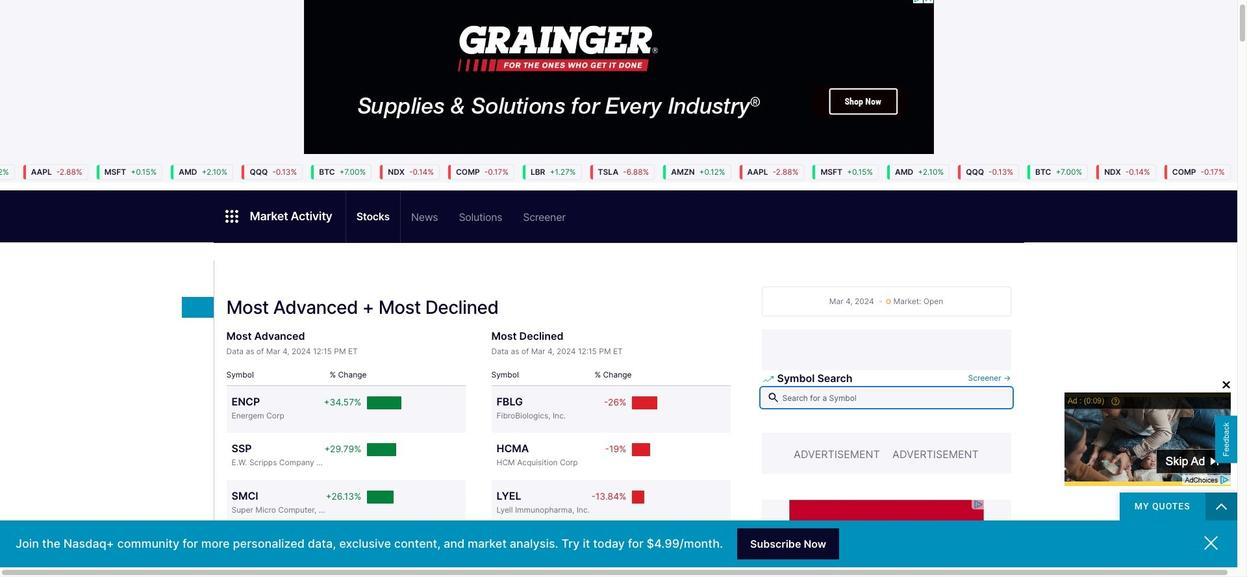 Task type: describe. For each thing, give the bounding box(es) containing it.
Search for a Symbol text field
[[762, 389, 1012, 407]]

click to search image
[[767, 391, 780, 404]]

click to dismiss this message and remain on nasdaq.com image
[[1205, 536, 1219, 550]]

1 vertical spatial advertisement element
[[789, 500, 984, 577]]



Task type: locate. For each thing, give the bounding box(es) containing it.
article
[[0, 154, 1248, 577]]

None search field
[[762, 370, 1012, 412]]

0 vertical spatial advertisement element
[[304, 0, 934, 155]]

advertisement element
[[304, 0, 934, 155], [789, 500, 984, 577]]



Task type: vqa. For each thing, say whether or not it's contained in the screenshot.
Search Button - Click to open the Search Overlay Modal Box TEXT FIELD
no



